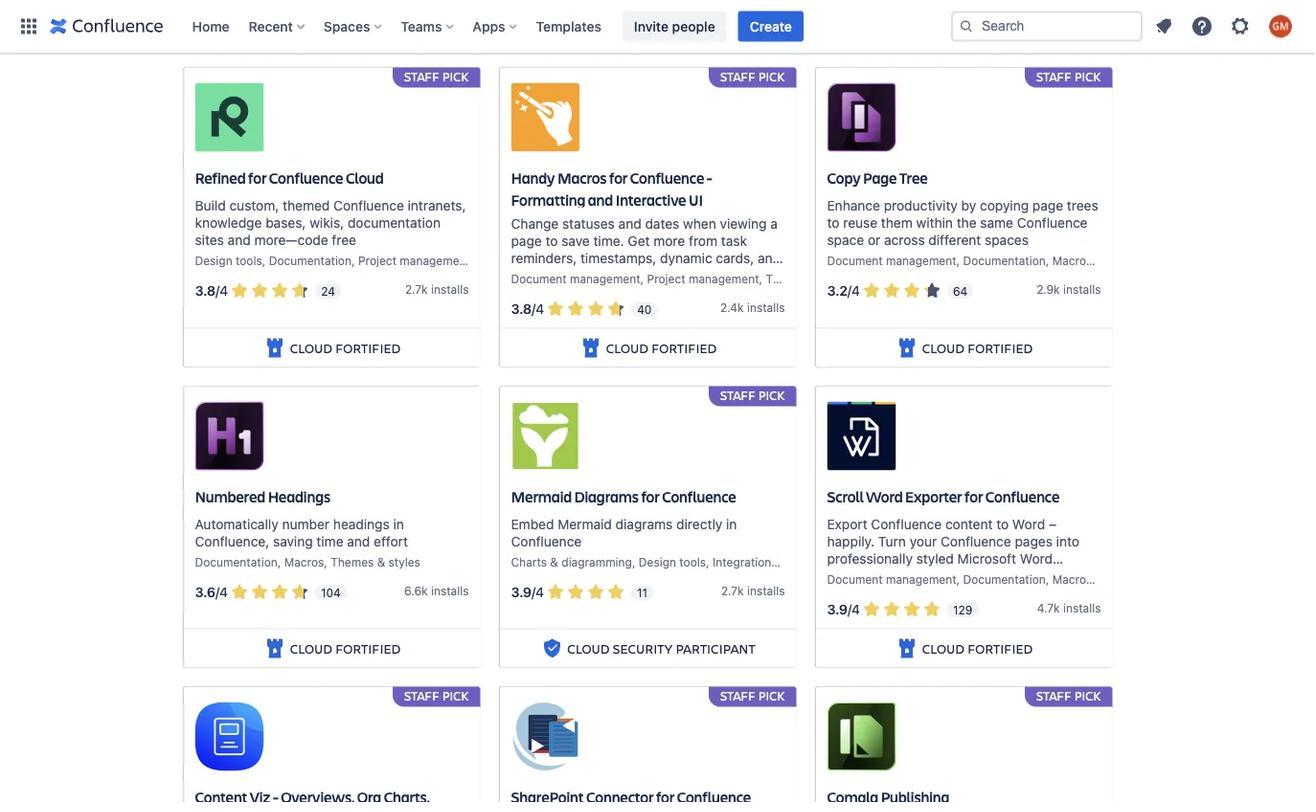 Task type: vqa. For each thing, say whether or not it's contained in the screenshot.
MANAGEMENT inside build custom, themed confluence intranets, knowledge bases, wikis, documentation sites and more—code free design tools , documentation , project management
yes



Task type: describe. For each thing, give the bounding box(es) containing it.
staff for copy page tree image
[[1036, 68, 1072, 84]]

2.4k install s
[[720, 301, 785, 314]]

build
[[195, 197, 226, 213]]

and inside build custom, themed confluence intranets, knowledge bases, wikis, documentation sites and more—code free design tools , documentation , project management
[[228, 232, 251, 248]]

reminders,
[[511, 250, 577, 266]]

4 for numbered headings
[[219, 585, 228, 600]]

spaces
[[324, 18, 370, 34]]

, up 2.9k install s
[[1092, 254, 1096, 267]]

staff pick for sharepoint connector for confluence image
[[720, 688, 785, 704]]

s for scroll word exporter for confluence
[[1095, 602, 1101, 615]]

banner containing home
[[0, 0, 1315, 54]]

help icon image
[[1191, 15, 1214, 38]]

and inside automatically number headings in confluence, saving time and effort documentation , macros , themes & styles
[[347, 534, 370, 549]]

to inside export confluence content to word – happily. turn your confluence pages into professionally styled microsoft word documents
[[996, 516, 1009, 532]]

handy macros for confluence - formatting and interactive ui
[[511, 168, 712, 210]]

/ for numbered headings
[[216, 585, 219, 600]]

staff pick for content viz - overviews, org charts, news image
[[404, 688, 469, 704]]

page inside enhance productivity by copying page trees to reuse them within the same confluence space or across different spaces document management , documentation , macros , project management
[[1033, 197, 1063, 213]]

for up diagrams
[[641, 487, 660, 507]]

in inside automatically number headings in confluence, saving time and effort documentation , macros , themes & styles
[[393, 516, 404, 532]]

embed
[[511, 516, 554, 532]]

, up "4.7k"
[[1046, 573, 1049, 586]]

different
[[929, 232, 981, 248]]

handy
[[511, 168, 555, 188]]

pick for handy macros for confluence - formatting and interactive ui image
[[758, 68, 785, 84]]

automatically
[[195, 516, 279, 532]]

comala publishing image
[[827, 703, 896, 772]]

export confluence content to word – happily. turn your confluence pages into professionally styled microsoft word documents
[[827, 516, 1079, 584]]

document management , documentation , macros , utilities
[[827, 573, 1140, 586]]

staff pick for the 'refined for confluence cloud' image
[[404, 68, 469, 84]]

viewing
[[720, 216, 767, 231]]

1 horizontal spatial project
[[647, 272, 685, 286]]

and right cards,
[[758, 250, 781, 266]]

staff for the 'refined for confluence cloud' image
[[404, 68, 439, 84]]

spaces
[[985, 232, 1029, 248]]

install for copy page tree
[[1063, 283, 1095, 296]]

3.2
[[827, 283, 848, 299]]

confluence inside "handy macros for confluence - formatting and interactive ui"
[[630, 168, 704, 188]]

project inside build custom, themed confluence intranets, knowledge bases, wikis, documentation sites and more—code free design tools , documentation , project management
[[358, 254, 397, 267]]

2.9k
[[1037, 283, 1060, 296]]

invite people
[[634, 18, 715, 34]]

, left integrations
[[706, 556, 709, 569]]

3.8 for handy macros for confluence - formatting and interactive ui
[[511, 301, 532, 317]]

home
[[192, 18, 229, 34]]

to inside enhance productivity by copying page trees to reuse them within the same confluence space or across different spaces document management , documentation , macros , project management
[[827, 215, 840, 230]]

teams button
[[395, 11, 461, 42]]

install for refined for confluence cloud
[[431, 283, 463, 296]]

diagramming
[[562, 556, 632, 569]]

4 for handy macros for confluence - formatting and interactive ui
[[536, 301, 544, 317]]

macros up 4.7k install s
[[1052, 573, 1092, 586]]

/ for refined for confluence cloud
[[216, 283, 220, 299]]

mermaid diagrams for confluence image
[[511, 402, 580, 471]]

, down free
[[351, 254, 355, 267]]

interactive
[[616, 190, 686, 210]]

6.6k
[[404, 584, 428, 598]]

2 vertical spatial word
[[1020, 551, 1053, 567]]

2.7k install s for confluence
[[721, 584, 785, 598]]

diagrams
[[616, 516, 673, 532]]

number
[[282, 516, 330, 532]]

confluence up the turn
[[871, 516, 942, 532]]

refined for confluence cloud
[[195, 168, 384, 188]]

document management , project management , themes & styles
[[511, 272, 855, 286]]

integrations
[[713, 556, 777, 569]]

copying
[[980, 197, 1029, 213]]

time.
[[593, 233, 624, 249]]

pick for sharepoint connector for confluence image
[[758, 688, 785, 704]]

embed mermaid diagrams directly in confluence charts & diagramming , design tools , integrations , macros
[[511, 516, 824, 569]]

documentation down microsoft
[[963, 573, 1046, 586]]

Search field
[[951, 11, 1143, 42]]

macros inside automatically number headings in confluence, saving time and effort documentation , macros , themes & styles
[[284, 556, 324, 569]]

& for ,
[[812, 272, 820, 286]]

–
[[1049, 516, 1057, 532]]

free
[[332, 232, 356, 248]]

confluence up "–"
[[985, 487, 1060, 507]]

directly
[[676, 516, 723, 532]]

headings
[[268, 487, 330, 507]]

change statuses and dates when viewing a page to save time. get more from task reminders, timestamps, dynamic cards, and buttons
[[511, 216, 781, 283]]

save
[[562, 233, 590, 249]]

your
[[910, 534, 937, 549]]

themes inside automatically number headings in confluence, saving time and effort documentation , macros , themes & styles
[[331, 556, 374, 569]]

tree
[[899, 168, 928, 188]]

install for handy macros for confluence - formatting and interactive ui
[[747, 301, 779, 314]]

timestamps,
[[580, 250, 656, 266]]

notification icon image
[[1152, 15, 1175, 38]]

trees
[[1067, 197, 1098, 213]]

1 horizontal spatial cloud fortified app badge image
[[579, 18, 602, 41]]

4.7k
[[1037, 602, 1060, 615]]

automatically number headings in confluence, saving time and effort documentation , macros , themes & styles
[[195, 516, 420, 569]]

document inside enhance productivity by copying page trees to reuse them within the same confluence space or across different spaces document management , documentation , macros , project management
[[827, 254, 883, 267]]

content
[[945, 516, 993, 532]]

headings
[[333, 516, 390, 532]]

or
[[868, 232, 881, 248]]

pick for the 'refined for confluence cloud' image
[[442, 68, 469, 84]]

styles inside automatically number headings in confluence, saving time and effort documentation , macros , themes & styles
[[388, 556, 420, 569]]

dynamic
[[660, 250, 712, 266]]

to inside change statuses and dates when viewing a page to save time. get more from task reminders, timestamps, dynamic cards, and buttons
[[545, 233, 558, 249]]

recent button
[[243, 11, 312, 42]]

0 vertical spatial cloud
[[346, 168, 384, 188]]

across
[[884, 232, 925, 248]]

settings icon image
[[1229, 15, 1252, 38]]

tools inside "embed mermaid diagrams directly in confluence charts & diagramming , design tools , integrations , macros"
[[679, 556, 706, 569]]

macros inside "handy macros for confluence - formatting and interactive ui"
[[557, 168, 607, 188]]

pick for content viz - overviews, org charts, news image
[[442, 688, 469, 704]]

3.9 for mermaid
[[511, 585, 532, 600]]

documents
[[827, 568, 896, 584]]

build custom, themed confluence intranets, knowledge bases, wikis, documentation sites and more—code free design tools , documentation , project management
[[195, 197, 470, 267]]

your profile and preferences image
[[1269, 15, 1292, 38]]

129
[[953, 603, 973, 617]]

reuse
[[843, 215, 878, 230]]

0 vertical spatial word
[[866, 487, 903, 507]]

change
[[511, 216, 559, 231]]

buttons
[[511, 267, 558, 283]]

wikis,
[[310, 215, 344, 230]]

styled
[[916, 551, 954, 567]]

more
[[654, 233, 685, 249]]

s for mermaid diagrams for confluence
[[779, 584, 785, 598]]

, down diagrams
[[632, 556, 636, 569]]

cards,
[[716, 250, 754, 266]]

enhance
[[827, 197, 880, 213]]

ui
[[689, 190, 703, 210]]

copy page tree
[[827, 168, 928, 188]]

page inside change statuses and dates when viewing a page to save time. get more from task reminders, timestamps, dynamic cards, and buttons
[[511, 233, 542, 249]]

numbered
[[195, 487, 265, 507]]

same
[[980, 215, 1013, 230]]

dates
[[645, 216, 679, 231]]

knowledge
[[195, 215, 262, 230]]

4 for scroll word exporter for confluence
[[852, 602, 860, 618]]

get
[[628, 233, 650, 249]]

people
[[672, 18, 715, 34]]

copy
[[827, 168, 861, 188]]

design inside build custom, themed confluence intranets, knowledge bases, wikis, documentation sites and more—code free design tools , documentation , project management
[[195, 254, 232, 267]]

, up '40'
[[640, 272, 644, 286]]

recent
[[249, 18, 293, 34]]

apps
[[473, 18, 505, 34]]

bases,
[[266, 215, 306, 230]]

staff for handy macros for confluence - formatting and interactive ui image
[[720, 68, 755, 84]]

confluence,
[[195, 534, 269, 549]]

refined
[[195, 168, 246, 188]]

pages
[[1015, 534, 1053, 549]]

page
[[863, 168, 897, 188]]

effort
[[374, 534, 408, 549]]



Task type: locate. For each thing, give the bounding box(es) containing it.
1 vertical spatial 3.8
[[511, 301, 532, 317]]

1 horizontal spatial in
[[726, 516, 737, 532]]

for up interactive
[[609, 168, 628, 188]]

2.7k install s down integrations
[[721, 584, 785, 598]]

design down sites
[[195, 254, 232, 267]]

3.8 down sites
[[195, 283, 216, 299]]

banner
[[0, 0, 1315, 54]]

appswitcher icon image
[[17, 15, 40, 38]]

0 horizontal spatial 3.8
[[195, 283, 216, 299]]

documentation inside build custom, themed confluence intranets, knowledge bases, wikis, documentation sites and more—code free design tools , documentation , project management
[[269, 254, 351, 267]]

1 vertical spatial to
[[545, 233, 558, 249]]

2 horizontal spatial project
[[1099, 254, 1137, 267]]

mermaid inside "embed mermaid diagrams directly in confluence charts & diagramming , design tools , integrations , macros"
[[558, 516, 612, 532]]

3.8 for refined for confluence cloud
[[195, 283, 216, 299]]

global element
[[11, 0, 947, 53]]

/ down documents
[[848, 602, 852, 618]]

documentation inside enhance productivity by copying page trees to reuse them within the same confluence space or across different spaces document management , documentation , macros , project management
[[963, 254, 1046, 267]]

4 down charts
[[536, 585, 544, 600]]

for
[[248, 168, 267, 188], [609, 168, 628, 188], [641, 487, 660, 507], [965, 487, 983, 507]]

4 down sites
[[220, 283, 228, 299]]

1 horizontal spatial page
[[1033, 197, 1063, 213]]

0 vertical spatial 2.7k
[[405, 283, 428, 296]]

in up effort at the bottom left
[[393, 516, 404, 532]]

cloud up documentation
[[346, 168, 384, 188]]

confluence inside build custom, themed confluence intranets, knowledge bases, wikis, documentation sites and more—code free design tools , documentation , project management
[[333, 197, 404, 213]]

to
[[827, 215, 840, 230], [545, 233, 558, 249], [996, 516, 1009, 532]]

and down the headings
[[347, 534, 370, 549]]

home link
[[186, 11, 235, 42]]

install right 2.4k
[[747, 301, 779, 314]]

word
[[866, 487, 903, 507], [1012, 516, 1045, 532], [1020, 551, 1053, 567]]

content viz - overviews, org charts, news image
[[195, 703, 264, 772]]

apps button
[[467, 11, 524, 42]]

1 horizontal spatial 3.8 / 4
[[511, 301, 544, 317]]

/ for handy macros for confluence - formatting and interactive ui
[[532, 301, 536, 317]]

1 horizontal spatial 3.9
[[827, 602, 848, 618]]

2.7k install s down documentation
[[405, 283, 469, 296]]

styles
[[824, 272, 855, 286], [388, 556, 420, 569]]

1 in from the left
[[393, 516, 404, 532]]

,
[[262, 254, 266, 267], [351, 254, 355, 267], [956, 254, 960, 267], [1046, 254, 1049, 267], [1092, 254, 1096, 267], [640, 272, 644, 286], [759, 272, 763, 286], [278, 556, 281, 569], [324, 556, 327, 569], [632, 556, 636, 569], [706, 556, 709, 569], [777, 556, 781, 569], [956, 573, 960, 586], [1046, 573, 1049, 586], [1092, 573, 1096, 586]]

install down the intranets,
[[431, 283, 463, 296]]

1 horizontal spatial 3.9 / 4
[[827, 602, 860, 618]]

/ down sites
[[216, 283, 220, 299]]

in
[[393, 516, 404, 532], [726, 516, 737, 532]]

1 vertical spatial tools
[[679, 556, 706, 569]]

macros down saving
[[284, 556, 324, 569]]

diagrams
[[574, 487, 639, 507]]

documentation down 'spaces'
[[963, 254, 1046, 267]]

3.8 / 4 for refined for confluence cloud
[[195, 283, 228, 299]]

project inside enhance productivity by copying page trees to reuse them within the same confluence space or across different spaces document management , documentation , macros , project management
[[1099, 254, 1137, 267]]

documentation inside automatically number headings in confluence, saving time and effort documentation , macros , themes & styles
[[195, 556, 278, 569]]

and
[[588, 190, 613, 210], [618, 216, 641, 231], [228, 232, 251, 248], [758, 250, 781, 266], [347, 534, 370, 549]]

1 vertical spatial themes
[[331, 556, 374, 569]]

staff for content viz - overviews, org charts, news image
[[404, 688, 439, 704]]

4.7k install s
[[1037, 602, 1101, 615]]

management
[[400, 254, 470, 267], [886, 254, 956, 267], [1141, 254, 1211, 267], [570, 272, 640, 286], [689, 272, 759, 286], [886, 573, 956, 586]]

design up the 11
[[639, 556, 676, 569]]

0 horizontal spatial 2.7k install s
[[405, 283, 469, 296]]

word up pages
[[1012, 516, 1045, 532]]

project up 2.9k install s
[[1099, 254, 1137, 267]]

0 horizontal spatial cloud fortified app badge image
[[263, 18, 286, 41]]

for up custom,
[[248, 168, 267, 188]]

productivity
[[884, 197, 958, 213]]

& down effort at the bottom left
[[377, 556, 385, 569]]

, up 2.9k
[[1046, 254, 1049, 267]]

/ down buttons
[[532, 301, 536, 317]]

staff pick for handy macros for confluence - formatting and interactive ui image
[[720, 68, 785, 84]]

0 horizontal spatial tools
[[236, 254, 262, 267]]

and up statuses
[[588, 190, 613, 210]]

install for numbered headings
[[431, 584, 463, 598]]

invite people button
[[622, 11, 727, 42]]

spaces button
[[318, 11, 389, 42]]

2.9k install s
[[1037, 283, 1101, 296]]

2 horizontal spatial to
[[996, 516, 1009, 532]]

scroll
[[827, 487, 864, 507]]

install for scroll word exporter for confluence
[[1063, 602, 1095, 615]]

scroll word exporter for confluence image
[[827, 402, 896, 471]]

4
[[220, 283, 228, 299], [852, 283, 860, 299], [536, 301, 544, 317], [219, 585, 228, 600], [536, 585, 544, 600], [852, 602, 860, 618]]

install right 6.6k
[[431, 584, 463, 598]]

intranets,
[[408, 197, 466, 213]]

1 horizontal spatial cloud
[[567, 640, 610, 657]]

0 horizontal spatial 3.9
[[511, 585, 532, 600]]

1 vertical spatial styles
[[388, 556, 420, 569]]

exporter
[[905, 487, 962, 507]]

word down pages
[[1020, 551, 1053, 567]]

1 vertical spatial 2.7k
[[721, 584, 744, 598]]

3.9 / 4 for mermaid
[[511, 585, 544, 600]]

create link
[[738, 11, 804, 42]]

& inside automatically number headings in confluence, saving time and effort documentation , macros , themes & styles
[[377, 556, 385, 569]]

confluence up interactive
[[630, 168, 704, 188]]

cloud left security
[[567, 640, 610, 657]]

cloud fortified
[[290, 20, 401, 38], [606, 20, 717, 38], [922, 20, 1033, 38], [290, 339, 401, 357], [606, 339, 717, 357], [922, 339, 1033, 357], [290, 640, 401, 657], [922, 640, 1033, 657]]

mermaid
[[511, 487, 572, 507], [558, 516, 612, 532]]

document down professionally on the bottom right of page
[[827, 573, 883, 586]]

2.7k for refined for confluence cloud
[[405, 283, 428, 296]]

pick
[[442, 68, 469, 84], [758, 68, 785, 84], [1075, 68, 1101, 84], [758, 387, 785, 403], [442, 688, 469, 704], [758, 688, 785, 704], [1075, 688, 1101, 704]]

/ for copy page tree
[[848, 283, 852, 299]]

& inside "embed mermaid diagrams directly in confluence charts & diagramming , design tools , integrations , macros"
[[550, 556, 558, 569]]

1 vertical spatial cloud
[[567, 640, 610, 657]]

cloud security participant
[[567, 640, 755, 657]]

project down documentation
[[358, 254, 397, 267]]

0 vertical spatial 3.9
[[511, 585, 532, 600]]

document
[[827, 254, 883, 267], [511, 272, 567, 286], [827, 573, 883, 586]]

staff for sharepoint connector for confluence image
[[720, 688, 755, 704]]

staff pick for copy page tree image
[[1036, 68, 1101, 84]]

1 horizontal spatial &
[[550, 556, 558, 569]]

utilities
[[1099, 573, 1140, 586]]

4 for copy page tree
[[852, 283, 860, 299]]

mermaid down diagrams
[[558, 516, 612, 532]]

3.8 down buttons
[[511, 301, 532, 317]]

staff pick
[[404, 68, 469, 84], [720, 68, 785, 84], [1036, 68, 1101, 84], [720, 387, 785, 403], [404, 688, 469, 704], [720, 688, 785, 704], [1036, 688, 1101, 704]]

0 horizontal spatial in
[[393, 516, 404, 532]]

scroll word exporter for confluence
[[827, 487, 1060, 507]]

confluence inside enhance productivity by copying page trees to reuse them within the same confluence space or across different spaces document management , documentation , macros , project management
[[1017, 215, 1088, 230]]

by
[[961, 197, 976, 213]]

0 vertical spatial 3.8 / 4
[[195, 283, 228, 299]]

document for document management , documentation , macros , utilities
[[827, 573, 883, 586]]

project down dynamic
[[647, 272, 685, 286]]

teams
[[401, 18, 442, 34]]

0 horizontal spatial 3.8 / 4
[[195, 283, 228, 299]]

install for mermaid diagrams for confluence
[[747, 584, 779, 598]]

2.7k install s for cloud
[[405, 283, 469, 296]]

& left 3.2
[[812, 272, 820, 286]]

themed
[[283, 197, 330, 213]]

copy page tree image
[[827, 83, 896, 152]]

handy macros for confluence - formatting and interactive ui image
[[511, 83, 580, 152]]

and up get
[[618, 216, 641, 231]]

1 vertical spatial 2.7k install s
[[721, 584, 785, 598]]

more—code
[[254, 232, 328, 248]]

install down integrations
[[747, 584, 779, 598]]

s for copy page tree
[[1095, 283, 1101, 296]]

0 vertical spatial tools
[[236, 254, 262, 267]]

4 right 3.2
[[852, 283, 860, 299]]

macros up formatting
[[557, 168, 607, 188]]

2 in from the left
[[726, 516, 737, 532]]

1 horizontal spatial 3.8
[[511, 301, 532, 317]]

custom,
[[229, 197, 279, 213]]

0 vertical spatial document
[[827, 254, 883, 267]]

3.2 / 4
[[827, 283, 860, 299]]

staff for mermaid diagrams for confluence image
[[720, 387, 755, 403]]

0 horizontal spatial 3.9 / 4
[[511, 585, 544, 600]]

-
[[707, 168, 712, 188]]

1 vertical spatial document
[[511, 272, 567, 286]]

1 vertical spatial 3.9 / 4
[[827, 602, 860, 618]]

0 vertical spatial 2.7k install s
[[405, 283, 469, 296]]

4 down buttons
[[536, 301, 544, 317]]

document for document management , project management , themes & styles
[[511, 272, 567, 286]]

cloud
[[290, 20, 332, 38], [606, 20, 648, 38], [922, 20, 964, 38], [290, 339, 332, 357], [606, 339, 648, 357], [922, 339, 964, 357], [290, 640, 332, 657], [922, 640, 964, 657]]

0 vertical spatial design
[[195, 254, 232, 267]]

3.9 down charts
[[511, 585, 532, 600]]

/ for mermaid diagrams for confluence
[[532, 585, 536, 600]]

, down saving
[[278, 556, 281, 569]]

refined for confluence cloud image
[[195, 83, 264, 152]]

2 horizontal spatial &
[[812, 272, 820, 286]]

1 horizontal spatial 2.7k
[[721, 584, 744, 598]]

1 horizontal spatial styles
[[824, 272, 855, 286]]

tools down knowledge
[[236, 254, 262, 267]]

0 horizontal spatial design
[[195, 254, 232, 267]]

templates
[[536, 18, 601, 34]]

confluence up the directly
[[662, 487, 736, 507]]

and inside "handy macros for confluence - formatting and interactive ui"
[[588, 190, 613, 210]]

2.7k down documentation
[[405, 283, 428, 296]]

enhance productivity by copying page trees to reuse them within the same confluence space or across different spaces document management , documentation , macros , project management
[[827, 197, 1211, 267]]

project
[[358, 254, 397, 267], [1099, 254, 1137, 267], [647, 272, 685, 286]]

templates link
[[530, 11, 607, 42]]

confluence down trees
[[1017, 215, 1088, 230]]

3.8 / 4
[[195, 283, 228, 299], [511, 301, 544, 317]]

0 vertical spatial 3.9 / 4
[[511, 585, 544, 600]]

1 vertical spatial 3.9
[[827, 602, 848, 618]]

4 right 3.6
[[219, 585, 228, 600]]

4 for refined for confluence cloud
[[220, 283, 228, 299]]

charts
[[511, 556, 547, 569]]

2.7k down integrations
[[721, 584, 744, 598]]

search image
[[959, 19, 974, 34]]

statuses
[[562, 216, 615, 231]]

3.8 / 4 down buttons
[[511, 301, 544, 317]]

confluence image
[[50, 15, 163, 38], [50, 15, 163, 38]]

install right 2.9k
[[1063, 283, 1095, 296]]

2 horizontal spatial cloud fortified app badge image
[[895, 337, 918, 360]]

, down more—code
[[262, 254, 266, 267]]

create
[[750, 18, 792, 34]]

macros up 2.9k install s
[[1052, 254, 1092, 267]]

for inside "handy macros for confluence - formatting and interactive ui"
[[609, 168, 628, 188]]

design inside "embed mermaid diagrams directly in confluence charts & diagramming , design tools , integrations , macros"
[[639, 556, 676, 569]]

document down space
[[827, 254, 883, 267]]

1 horizontal spatial tools
[[679, 556, 706, 569]]

0 vertical spatial themes
[[766, 272, 809, 286]]

sharepoint connector for confluence image
[[511, 703, 580, 772]]

3.9 down documents
[[827, 602, 848, 618]]

2 vertical spatial to
[[996, 516, 1009, 532]]

, left utilities
[[1092, 573, 1096, 586]]

page left trees
[[1033, 197, 1063, 213]]

, left documents
[[777, 556, 781, 569]]

in inside "embed mermaid diagrams directly in confluence charts & diagramming , design tools , integrations , macros"
[[726, 516, 737, 532]]

3.9 for scroll
[[827, 602, 848, 618]]

install right "4.7k"
[[1063, 602, 1095, 615]]

0 horizontal spatial &
[[377, 556, 385, 569]]

/ down charts
[[532, 585, 536, 600]]

macros inside "embed mermaid diagrams directly in confluence charts & diagramming , design tools , integrations , macros"
[[784, 556, 824, 569]]

3.6 / 4
[[195, 585, 228, 600]]

documentation
[[348, 215, 441, 230]]

1 horizontal spatial design
[[639, 556, 676, 569]]

0 horizontal spatial styles
[[388, 556, 420, 569]]

time
[[317, 534, 343, 549]]

in right the directly
[[726, 516, 737, 532]]

/ down space
[[848, 283, 852, 299]]

1 vertical spatial page
[[511, 233, 542, 249]]

install
[[431, 283, 463, 296], [1063, 283, 1095, 296], [747, 301, 779, 314], [431, 584, 463, 598], [747, 584, 779, 598], [1063, 602, 1095, 615]]

documentation down more—code
[[269, 254, 351, 267]]

s
[[463, 283, 469, 296], [1095, 283, 1101, 296], [779, 301, 785, 314], [463, 584, 469, 598], [779, 584, 785, 598], [1095, 602, 1101, 615]]

within
[[916, 215, 953, 230]]

, down time
[[324, 556, 327, 569]]

3.6
[[195, 585, 216, 600]]

mermaid diagrams for confluence
[[511, 487, 736, 507]]

confluence down content
[[941, 534, 1011, 549]]

3.8 / 4 for handy macros for confluence - formatting and interactive ui
[[511, 301, 544, 317]]

confluence up themed
[[269, 168, 343, 188]]

1 vertical spatial mermaid
[[558, 516, 612, 532]]

2 vertical spatial document
[[827, 573, 883, 586]]

pick for mermaid diagrams for confluence image
[[758, 387, 785, 403]]

3.9 / 4 down documents
[[827, 602, 860, 618]]

staff pick for mermaid diagrams for confluence image
[[720, 387, 785, 403]]

document down reminders,
[[511, 272, 567, 286]]

space
[[827, 232, 864, 248]]

security
[[613, 640, 673, 657]]

3.9 / 4 for scroll
[[827, 602, 860, 618]]

4 down documents
[[852, 602, 860, 618]]

/ down confluence,
[[216, 585, 219, 600]]

macros right integrations
[[784, 556, 824, 569]]

1 vertical spatial word
[[1012, 516, 1045, 532]]

0 vertical spatial page
[[1033, 197, 1063, 213]]

0 horizontal spatial 2.7k
[[405, 283, 428, 296]]

2.4k
[[720, 301, 744, 314]]

, up "2.4k install s"
[[759, 272, 763, 286]]

microsoft
[[958, 551, 1016, 567]]

, up 129
[[956, 573, 960, 586]]

when
[[683, 216, 716, 231]]

0 horizontal spatial cloud
[[346, 168, 384, 188]]

s for refined for confluence cloud
[[463, 283, 469, 296]]

confluence down embed on the left bottom of page
[[511, 534, 582, 549]]

page
[[1033, 197, 1063, 213], [511, 233, 542, 249]]

saving
[[273, 534, 313, 549]]

word right scroll
[[866, 487, 903, 507]]

1 horizontal spatial themes
[[766, 272, 809, 286]]

/ for scroll word exporter for confluence
[[848, 602, 852, 618]]

them
[[881, 215, 913, 230]]

cloud fortified app badge image
[[263, 18, 286, 41], [579, 18, 602, 41], [895, 337, 918, 360]]

themes up "2.4k install s"
[[766, 272, 809, 286]]

page down change
[[511, 233, 542, 249]]

staff pick for comala publishing image
[[1036, 688, 1101, 704]]

2.7k for mermaid diagrams for confluence
[[721, 584, 744, 598]]

numbered headings
[[195, 487, 330, 507]]

fortified
[[335, 20, 401, 38], [651, 20, 717, 38], [968, 20, 1033, 38], [335, 339, 401, 357], [651, 339, 717, 357], [968, 339, 1033, 357], [335, 640, 401, 657], [968, 640, 1033, 657]]

styles down space
[[824, 272, 855, 286]]

& for confluence
[[550, 556, 558, 569]]

0 horizontal spatial to
[[545, 233, 558, 249]]

pick for copy page tree image
[[1075, 68, 1101, 84]]

for up content
[[965, 487, 983, 507]]

staff for comala publishing image
[[1036, 688, 1072, 704]]

0 horizontal spatial project
[[358, 254, 397, 267]]

3.8 / 4 down sites
[[195, 283, 228, 299]]

from task
[[689, 233, 747, 249]]

1 horizontal spatial 2.7k install s
[[721, 584, 785, 598]]

numbered headings image
[[195, 402, 264, 471]]

cloud
[[346, 168, 384, 188], [567, 640, 610, 657]]

macros inside enhance productivity by copying page trees to reuse them within the same confluence space or across different spaces document management , documentation , macros , project management
[[1052, 254, 1092, 267]]

themes down time
[[331, 556, 374, 569]]

0 vertical spatial styles
[[824, 272, 855, 286]]

to up reminders,
[[545, 233, 558, 249]]

0 vertical spatial 3.8
[[195, 283, 216, 299]]

0 horizontal spatial themes
[[331, 556, 374, 569]]

to right content
[[996, 516, 1009, 532]]

3.9 / 4 down charts
[[511, 585, 544, 600]]

management inside build custom, themed confluence intranets, knowledge bases, wikis, documentation sites and more—code free design tools , documentation , project management
[[400, 254, 470, 267]]

turn
[[878, 534, 906, 549]]

1 vertical spatial design
[[639, 556, 676, 569]]

confluence inside "embed mermaid diagrams directly in confluence charts & diagramming , design tools , integrations , macros"
[[511, 534, 582, 549]]

s for handy macros for confluence - formatting and interactive ui
[[779, 301, 785, 314]]

design
[[195, 254, 232, 267], [639, 556, 676, 569]]

3.9
[[511, 585, 532, 600], [827, 602, 848, 618]]

styles down effort at the bottom left
[[388, 556, 420, 569]]

mermaid up embed on the left bottom of page
[[511, 487, 572, 507]]

and down knowledge
[[228, 232, 251, 248]]

tools inside build custom, themed confluence intranets, knowledge bases, wikis, documentation sites and more—code free design tools , documentation , project management
[[236, 254, 262, 267]]

s for numbered headings
[[463, 584, 469, 598]]

1 vertical spatial 3.8 / 4
[[511, 301, 544, 317]]

0 vertical spatial to
[[827, 215, 840, 230]]

&
[[812, 272, 820, 286], [377, 556, 385, 569], [550, 556, 558, 569]]

pick for comala publishing image
[[1075, 688, 1101, 704]]

0 vertical spatial mermaid
[[511, 487, 572, 507]]

, down different
[[956, 254, 960, 267]]

4 for mermaid diagrams for confluence
[[536, 585, 544, 600]]

cloud fortified app badge image
[[263, 337, 286, 360], [579, 337, 602, 360], [263, 637, 286, 660], [895, 637, 918, 660]]

24
[[321, 284, 335, 298]]

tools down the directly
[[679, 556, 706, 569]]

0 horizontal spatial page
[[511, 233, 542, 249]]

confluence up documentation
[[333, 197, 404, 213]]

professionally
[[827, 551, 913, 567]]

1 horizontal spatial to
[[827, 215, 840, 230]]

to up space
[[827, 215, 840, 230]]

11
[[637, 586, 648, 599]]



